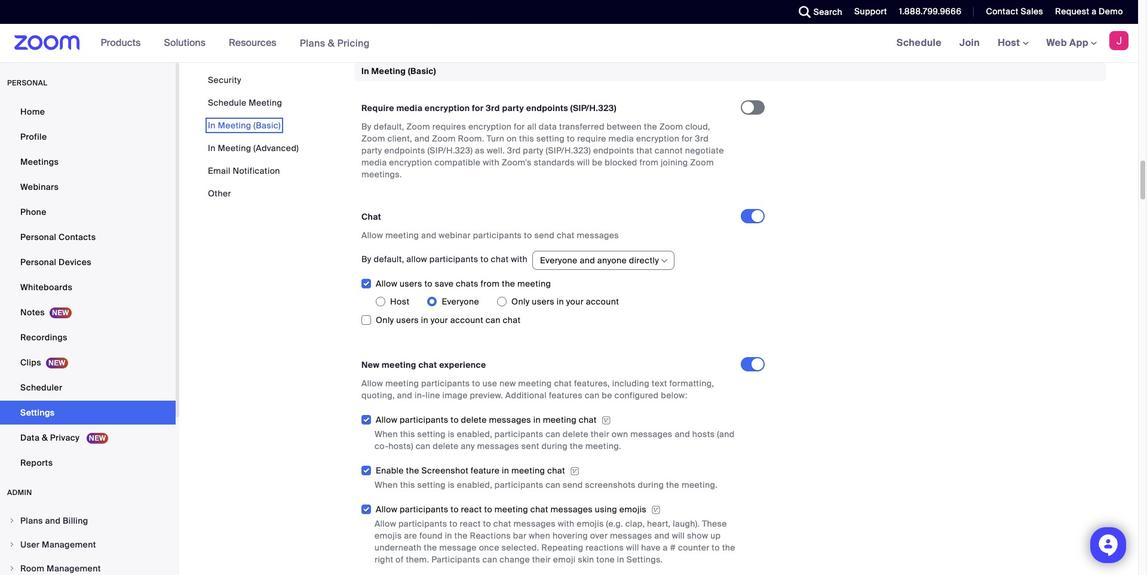 Task type: describe. For each thing, give the bounding box(es) containing it.
screenshot
[[422, 465, 469, 476]]

host button
[[998, 36, 1029, 49]]

messages right own
[[631, 429, 673, 440]]

the up 'message'
[[455, 531, 468, 541]]

meeting up allow users to save chats from the meeting option group at the bottom
[[518, 278, 551, 289]]

configured inside allow meeting participants to use new meeting chat features, including text formatting, quoting, and in-line image preview. additional features can be configured below:
[[615, 390, 659, 401]]

when for when this setting is enabled, participants can send screenshots during the meeting.
[[375, 480, 398, 491]]

experience
[[439, 360, 486, 370]]

users for only users in your account
[[532, 296, 555, 307]]

for left all
[[514, 121, 525, 132]]

can right the hosts)
[[416, 441, 431, 452]]

the inside by default, zoom requires encryption for all data transferred between the zoom cloud, zoom client, and zoom room. turn on this setting to require media encryption for 3rd party endpoints (sip/h.323) as well.  3rd party (sip/h.323) endpoints that cannot negotiate media encryption compatible with zoom's standards will be blocked from joining zoom meetings.
[[644, 121, 658, 132]]

request
[[1056, 6, 1090, 17]]

during inside when this setting is enabled, participants can delete their own messages and hosts (and co-hosts) can delete any messages sent during the meeting.
[[542, 441, 568, 452]]

admin
[[7, 488, 32, 498]]

to inside by default, zoom requires encryption for all data transferred between the zoom cloud, zoom client, and zoom room. turn on this setting to require media encryption for 3rd party endpoints (sip/h.323) as well.  3rd party (sip/h.323) endpoints that cannot negotiate media encryption compatible with zoom's standards will be blocked from joining zoom meetings.
[[567, 133, 575, 144]]

billing
[[63, 516, 88, 527]]

(advanced)
[[254, 143, 299, 154]]

over
[[590, 531, 608, 541]]

allow users to save chats from the meeting option group
[[376, 292, 741, 311]]

in meeting (basic) link
[[208, 120, 281, 131]]

0 horizontal spatial send
[[535, 230, 555, 241]]

features,
[[574, 378, 610, 389]]

is for screenshot
[[448, 480, 455, 491]]

participants inside allow participants to react to chat messages with emojis (e.g. clap, heart, laugh). these emojis are found in the reactions bar when hovering over messages and will show up underneath the message once selected. repeating reactions will have a # counter to the right of them. participants can change their emoji skin tone in settings.
[[399, 519, 447, 529]]

and inside menu item
[[45, 516, 61, 527]]

data
[[539, 121, 557, 132]]

web app button
[[1047, 36, 1098, 49]]

2 vertical spatial will
[[626, 543, 639, 553]]

notification
[[233, 166, 280, 176]]

co-
[[375, 441, 389, 452]]

resources button
[[229, 24, 282, 62]]

0 horizontal spatial 3rd
[[486, 103, 500, 113]]

anyone
[[598, 255, 627, 266]]

setting for enable the screenshot feature in meeting chat
[[418, 480, 446, 491]]

allow users to save chats from the meeting
[[376, 278, 551, 289]]

preview.
[[470, 390, 503, 401]]

chats
[[456, 278, 479, 289]]

allow for allow users to save chats from the meeting
[[376, 278, 398, 289]]

hovering
[[553, 531, 588, 541]]

be inside receive desktop notification for upcoming meetings. reminder time can be configured in the zoom desktop client.
[[659, 6, 669, 16]]

chat inside allow participants to react to chat messages with emojis (e.g. clap, heart, laugh). these emojis are found in the reactions bar when hovering over messages and will show up underneath the message once selected. repeating reactions will have a # counter to the right of them. participants can change their emoji skin tone in settings.
[[494, 519, 512, 529]]

enable the screenshot feature in meeting chat
[[376, 465, 565, 476]]

management for user management
[[42, 540, 96, 551]]

zoom up 'client,'
[[407, 121, 430, 132]]

by default, zoom requires encryption for all data transferred between the zoom cloud, zoom client, and zoom room. turn on this setting to require media encryption for 3rd party endpoints (sip/h.323) as well.  3rd party (sip/h.323) endpoints that cannot negotiate media encryption compatible with zoom's standards will be blocked from joining zoom meetings.
[[362, 121, 724, 180]]

allow meeting and webinar participants to send chat messages
[[362, 230, 619, 241]]

feature
[[471, 465, 500, 476]]

meeting up in-
[[386, 378, 419, 389]]

chat left 'support version for 'allow participants to delete messages in meeting chat icon at the bottom of page
[[579, 415, 597, 425]]

message
[[439, 543, 477, 553]]

1.888.799.9666 button up join
[[891, 0, 965, 24]]

1 vertical spatial 3rd
[[695, 133, 709, 144]]

in for in meeting (basic) link
[[208, 120, 216, 131]]

all
[[528, 121, 537, 132]]

a inside allow participants to react to chat messages with emojis (e.g. clap, heart, laugh). these emojis are found in the reactions bar when hovering over messages and will show up underneath the message once selected. repeating reactions will have a # counter to the right of them. participants can change their emoji skin tone in settings.
[[663, 543, 668, 553]]

zoom down the negotiate
[[691, 157, 714, 168]]

users for only users in your account can chat
[[396, 315, 419, 326]]

0 vertical spatial media
[[397, 103, 423, 113]]

time
[[621, 6, 639, 16]]

and left webinar
[[421, 230, 437, 241]]

cloud,
[[686, 121, 711, 132]]

& for pricing
[[328, 37, 335, 49]]

the down found
[[424, 543, 437, 553]]

0 vertical spatial a
[[1092, 6, 1097, 17]]

chat inside allow meeting participants to use new meeting chat features, including text formatting, quoting, and in-line image preview. additional features can be configured below:
[[554, 378, 572, 389]]

chat
[[362, 211, 382, 222]]

require
[[362, 103, 394, 113]]

encryption up cannot
[[636, 133, 680, 144]]

right image
[[8, 518, 16, 525]]

devices
[[59, 257, 91, 268]]

1 horizontal spatial delete
[[461, 415, 487, 425]]

messages up feature
[[477, 441, 520, 452]]

meetings. inside receive desktop notification for upcoming meetings. reminder time can be configured in the zoom desktop client.
[[536, 6, 577, 16]]

right image for room management
[[8, 566, 16, 573]]

in meeting (advanced) link
[[208, 143, 299, 154]]

chat down the allow meeting and webinar participants to send chat messages
[[491, 254, 509, 265]]

enable
[[376, 465, 404, 476]]

everyone for everyone and anyone directly
[[540, 255, 578, 266]]

search
[[814, 7, 843, 17]]

0 vertical spatial in
[[362, 66, 369, 77]]

enabled, for delete
[[457, 429, 493, 440]]

0 vertical spatial emojis
[[620, 504, 647, 515]]

new meeting chat experience
[[362, 360, 486, 370]]

(and
[[717, 429, 735, 440]]

data & privacy
[[20, 433, 82, 444]]

(sip/h.323) up standards
[[546, 145, 591, 156]]

home
[[20, 106, 45, 117]]

clips
[[20, 357, 41, 368]]

can down when this setting is enabled, participants can delete their own messages and hosts (and co-hosts) can delete any messages sent during the meeting.
[[546, 480, 561, 491]]

as
[[475, 145, 485, 156]]

1 horizontal spatial during
[[638, 480, 664, 491]]

(sip/h.323) up compatible
[[428, 145, 473, 156]]

zoom left 'client,'
[[362, 133, 385, 144]]

in meeting (basic) inside in meeting (basic) element
[[362, 66, 436, 77]]

right image for user management
[[8, 542, 16, 549]]

zoom's
[[502, 157, 532, 168]]

can inside allow meeting participants to use new meeting chat features, including text formatting, quoting, and in-line image preview. additional features can be configured below:
[[585, 390, 600, 401]]

security link
[[208, 75, 241, 85]]

negotiate
[[685, 145, 724, 156]]

show options image
[[660, 256, 670, 266]]

of
[[396, 555, 404, 565]]

up
[[711, 531, 721, 541]]

their inside when this setting is enabled, participants can delete their own messages and hosts (and co-hosts) can delete any messages sent during the meeting.
[[591, 429, 610, 440]]

room management menu item
[[0, 558, 176, 576]]

encryption down 'client,'
[[389, 157, 433, 168]]

encryption up requires
[[425, 103, 470, 113]]

for down cloud,
[[682, 133, 693, 144]]

allow for allow participants to delete messages in meeting chat
[[376, 415, 398, 425]]

web
[[1047, 36, 1068, 49]]

meeting up when this setting is enabled, participants can send screenshots during the meeting.
[[512, 465, 545, 476]]

configured inside receive desktop notification for upcoming meetings. reminder time can be configured in the zoom desktop client.
[[671, 6, 716, 16]]

desktop
[[403, 17, 437, 28]]

#
[[670, 543, 676, 553]]

meeting right new
[[382, 360, 417, 370]]

encryption up turn
[[469, 121, 512, 132]]

(sip/h.323) up transferred
[[571, 103, 617, 113]]

home link
[[0, 100, 176, 124]]

allow participants to react to meeting chat messages using emojis
[[376, 504, 647, 515]]

plans and billing menu item
[[0, 510, 176, 533]]

account for only users in your account
[[586, 296, 619, 307]]

found
[[420, 531, 443, 541]]

other link
[[208, 188, 231, 199]]

will inside by default, zoom requires encryption for all data transferred between the zoom cloud, zoom client, and zoom room. turn on this setting to require media encryption for 3rd party endpoints (sip/h.323) as well.  3rd party (sip/h.323) endpoints that cannot negotiate media encryption compatible with zoom's standards will be blocked from joining zoom meetings.
[[577, 157, 590, 168]]

party down "require"
[[362, 145, 382, 156]]

be inside by default, zoom requires encryption for all data transferred between the zoom cloud, zoom client, and zoom room. turn on this setting to require media encryption for 3rd party endpoints (sip/h.323) as well.  3rd party (sip/h.323) endpoints that cannot negotiate media encryption compatible with zoom's standards will be blocked from joining zoom meetings.
[[592, 157, 603, 168]]

zoom down requires
[[432, 133, 456, 144]]

products
[[101, 36, 141, 49]]

in meeting (advanced)
[[208, 143, 299, 154]]

web app
[[1047, 36, 1089, 49]]

meeting up allow
[[386, 230, 419, 241]]

2 vertical spatial delete
[[433, 441, 459, 452]]

chat down when this setting is enabled, participants can send screenshots during the meeting.
[[531, 504, 549, 515]]

user management menu item
[[0, 534, 176, 557]]

personal for personal devices
[[20, 257, 56, 268]]

and inside allow participants to react to chat messages with emojis (e.g. clap, heart, laugh). these emojis are found in the reactions bar when hovering over messages and will show up underneath the message once selected. repeating reactions will have a # counter to the right of them. participants can change their emoji skin tone in settings.
[[655, 531, 670, 541]]

messages up everyone and anyone directly dropdown button
[[577, 230, 619, 241]]

(basic) inside menu bar
[[254, 120, 281, 131]]

show
[[687, 531, 709, 541]]

the inside when this setting is enabled, participants can delete their own messages and hosts (and co-hosts) can delete any messages sent during the meeting.
[[570, 441, 583, 452]]

search button
[[790, 0, 846, 24]]

room
[[20, 564, 44, 574]]

party up the on
[[502, 103, 524, 113]]

personal contacts
[[20, 232, 96, 243]]

any
[[461, 441, 475, 452]]

can down features
[[546, 429, 561, 440]]

meeting for in meeting (basic) link
[[218, 120, 251, 131]]

profile link
[[0, 125, 176, 149]]

blocked
[[605, 157, 638, 168]]

1.888.799.9666 button up schedule "link"
[[900, 6, 962, 17]]

chat up the everyone and anyone directly on the top
[[557, 230, 575, 241]]

and inside dropdown button
[[580, 255, 595, 266]]

line
[[426, 390, 440, 401]]

reactions
[[470, 531, 511, 541]]

zoom up cannot
[[660, 121, 684, 132]]

chat down allow users to save chats from the meeting option group at the bottom
[[503, 315, 521, 326]]

when this setting is enabled, participants can delete their own messages and hosts (and co-hosts) can delete any messages sent during the meeting.
[[375, 429, 735, 452]]

the up laugh).
[[667, 480, 680, 491]]

email notification
[[208, 166, 280, 176]]

new
[[362, 360, 380, 370]]

default, for zoom
[[374, 121, 404, 132]]

meetings link
[[0, 150, 176, 174]]

repeating
[[542, 543, 584, 553]]

personal
[[7, 78, 48, 88]]

recordings
[[20, 332, 67, 343]]

heart,
[[647, 519, 671, 529]]

meeting up "require"
[[372, 66, 406, 77]]

skin
[[578, 555, 595, 565]]

meeting for 'schedule meeting' link
[[249, 97, 282, 108]]

allow for allow meeting and webinar participants to send chat messages
[[362, 230, 383, 241]]

screenshots
[[585, 480, 636, 491]]

by default, allow participants to chat with
[[362, 254, 528, 265]]

your for only users in your account can chat
[[431, 315, 448, 326]]

between
[[607, 121, 642, 132]]

messages up 'hovering'
[[551, 504, 593, 515]]

scheduler link
[[0, 376, 176, 400]]

2 horizontal spatial endpoints
[[594, 145, 635, 156]]

1 horizontal spatial endpoints
[[526, 103, 569, 113]]

the inside receive desktop notification for upcoming meetings. reminder time can be configured in the zoom desktop client.
[[362, 17, 375, 28]]

meeting. inside when this setting is enabled, participants can delete their own messages and hosts (and co-hosts) can delete any messages sent during the meeting.
[[586, 441, 622, 452]]

meeting up bar
[[495, 504, 529, 515]]

contact sales
[[987, 6, 1044, 17]]

email
[[208, 166, 231, 176]]

can down allow users to save chats from the meeting
[[486, 315, 501, 326]]

meeting up when this setting is enabled, participants can delete their own messages and hosts (and co-hosts) can delete any messages sent during the meeting.
[[543, 415, 577, 425]]

'support version for 'allow participants to delete messages in meeting chat image
[[602, 416, 611, 426]]

meeting for in meeting (advanced) link
[[218, 143, 251, 154]]

change
[[500, 555, 530, 565]]

allow
[[407, 254, 427, 265]]

reminder
[[579, 6, 619, 16]]

1 vertical spatial with
[[511, 254, 528, 265]]

from inside by default, zoom requires encryption for all data transferred between the zoom cloud, zoom client, and zoom room. turn on this setting to require media encryption for 3rd party endpoints (sip/h.323) as well.  3rd party (sip/h.323) endpoints that cannot negotiate media encryption compatible with zoom's standards will be blocked from joining zoom meetings.
[[640, 157, 659, 168]]

the right enable
[[406, 465, 420, 476]]

profile
[[20, 132, 47, 142]]



Task type: locate. For each thing, give the bounding box(es) containing it.
1 vertical spatial their
[[532, 555, 551, 565]]

users inside option group
[[532, 296, 555, 307]]

&
[[328, 37, 335, 49], [42, 433, 48, 444]]

delete up 'any'
[[461, 415, 487, 425]]

1 vertical spatial by
[[362, 254, 372, 265]]

this inside when this setting is enabled, participants can delete their own messages and hosts (and co-hosts) can delete any messages sent during the meeting.
[[400, 429, 415, 440]]

with inside by default, zoom requires encryption for all data transferred between the zoom cloud, zoom client, and zoom room. turn on this setting to require media encryption for 3rd party endpoints (sip/h.323) as well.  3rd party (sip/h.323) endpoints that cannot negotiate media encryption compatible with zoom's standards will be blocked from joining zoom meetings.
[[483, 157, 500, 168]]

and right 'client,'
[[415, 133, 430, 144]]

can right time on the top right of the page
[[642, 6, 656, 16]]

0 vertical spatial be
[[659, 6, 669, 16]]

pricing
[[337, 37, 370, 49]]

plans for plans and billing
[[20, 516, 43, 527]]

participants inside allow meeting participants to use new meeting chat features, including text formatting, quoting, and in-line image preview. additional features can be configured below:
[[421, 378, 470, 389]]

cannot
[[655, 145, 683, 156]]

1 horizontal spatial everyone
[[540, 255, 578, 266]]

is for to
[[448, 429, 455, 440]]

1 horizontal spatial will
[[626, 543, 639, 553]]

1 right image from the top
[[8, 542, 16, 549]]

messages down additional
[[489, 415, 531, 425]]

management inside room management menu item
[[47, 564, 101, 574]]

upcoming
[[493, 6, 534, 16]]

allow up underneath
[[375, 519, 396, 529]]

this for to
[[400, 429, 415, 440]]

in down the pricing
[[362, 66, 369, 77]]

0 vertical spatial enabled,
[[457, 429, 493, 440]]

users
[[400, 278, 422, 289], [532, 296, 555, 307], [396, 315, 419, 326]]

for up room.
[[472, 103, 484, 113]]

settings
[[20, 408, 55, 418]]

emojis up underneath
[[375, 531, 402, 541]]

0 horizontal spatial only
[[376, 315, 394, 326]]

& inside personal menu menu
[[42, 433, 48, 444]]

in-
[[415, 390, 426, 401]]

meeting up additional
[[518, 378, 552, 389]]

1 vertical spatial react
[[460, 519, 481, 529]]

0 vertical spatial everyone
[[540, 255, 578, 266]]

1 enabled, from the top
[[457, 429, 493, 440]]

demo
[[1099, 6, 1124, 17]]

0 vertical spatial during
[[542, 441, 568, 452]]

when for when this setting is enabled, participants can delete their own messages and hosts (and co-hosts) can delete any messages sent during the meeting.
[[375, 429, 398, 440]]

0 vertical spatial only
[[512, 296, 530, 307]]

allow down chat
[[362, 230, 383, 241]]

meetings.
[[536, 6, 577, 16], [362, 169, 402, 180]]

schedule down 1.888.799.9666
[[897, 36, 942, 49]]

product information navigation
[[92, 24, 379, 63]]

zoom inside receive desktop notification for upcoming meetings. reminder time can be configured in the zoom desktop client.
[[377, 17, 401, 28]]

1 horizontal spatial only
[[512, 296, 530, 307]]

plans & pricing
[[300, 37, 370, 49]]

1 vertical spatial in meeting (basic)
[[208, 120, 281, 131]]

& inside product information navigation
[[328, 37, 335, 49]]

request a demo
[[1056, 6, 1124, 17]]

0 horizontal spatial (basic)
[[254, 120, 281, 131]]

chat up features
[[554, 378, 572, 389]]

everyone up allow users to save chats from the meeting option group at the bottom
[[540, 255, 578, 266]]

2 right image from the top
[[8, 566, 16, 573]]

0 vertical spatial default,
[[374, 121, 404, 132]]

1 horizontal spatial with
[[511, 254, 528, 265]]

when
[[529, 531, 551, 541]]

only for only users in your account
[[512, 296, 530, 307]]

email notification link
[[208, 166, 280, 176]]

2 vertical spatial 3rd
[[507, 145, 521, 156]]

1 vertical spatial meetings.
[[362, 169, 402, 180]]

media right "require"
[[397, 103, 423, 113]]

1 vertical spatial will
[[672, 531, 685, 541]]

with inside allow participants to react to chat messages with emojis (e.g. clap, heart, laugh). these emojis are found in the reactions bar when hovering over messages and will show up underneath the message once selected. repeating reactions will have a # counter to the right of them. participants can change their emoji skin tone in settings.
[[558, 519, 575, 529]]

1 horizontal spatial schedule
[[897, 36, 942, 49]]

right image left room
[[8, 566, 16, 573]]

desktop
[[397, 6, 430, 16]]

transferred
[[559, 121, 605, 132]]

0 horizontal spatial plans
[[20, 516, 43, 527]]

in meeting (basic) up "require"
[[362, 66, 436, 77]]

counter
[[678, 543, 710, 553]]

everyone down allow users to save chats from the meeting
[[442, 296, 479, 307]]

join
[[960, 36, 980, 49]]

management inside user management menu item
[[42, 540, 96, 551]]

default, for allow
[[374, 254, 404, 265]]

resources
[[229, 36, 277, 49]]

meeting up email notification
[[218, 143, 251, 154]]

host inside meetings navigation
[[998, 36, 1023, 49]]

1 vertical spatial host
[[390, 296, 410, 307]]

setting inside when this setting is enabled, participants can delete their own messages and hosts (and co-hosts) can delete any messages sent during the meeting.
[[418, 429, 446, 440]]

0 vertical spatial meetings.
[[536, 6, 577, 16]]

emojis
[[620, 504, 647, 515], [577, 519, 604, 529], [375, 531, 402, 541]]

allow participants to delete messages in meeting chat
[[376, 415, 597, 425]]

in meeting (basic) inside menu bar
[[208, 120, 281, 131]]

1 horizontal spatial plans
[[300, 37, 326, 49]]

zoom
[[377, 17, 401, 28], [407, 121, 430, 132], [660, 121, 684, 132], [362, 133, 385, 144], [432, 133, 456, 144], [691, 157, 714, 168]]

react for chat
[[460, 519, 481, 529]]

your down save
[[431, 315, 448, 326]]

default, up 'client,'
[[374, 121, 404, 132]]

these
[[703, 519, 727, 529]]

chat down allow participants to react to meeting chat messages using emojis
[[494, 519, 512, 529]]

schedule link
[[888, 24, 951, 62]]

schedule for schedule
[[897, 36, 942, 49]]

and inside when this setting is enabled, participants can delete their own messages and hosts (and co-hosts) can delete any messages sent during the meeting.
[[675, 429, 690, 440]]

chat up when this setting is enabled, participants can send screenshots during the meeting.
[[548, 465, 565, 476]]

the
[[362, 17, 375, 28], [644, 121, 658, 132], [502, 278, 515, 289], [570, 441, 583, 452], [406, 465, 420, 476], [667, 480, 680, 491], [455, 531, 468, 541], [424, 543, 437, 553], [723, 543, 736, 553]]

plans inside product information navigation
[[300, 37, 326, 49]]

2 horizontal spatial emojis
[[620, 504, 647, 515]]

1 vertical spatial only
[[376, 315, 394, 326]]

participants inside when this setting is enabled, participants can delete their own messages and hosts (and co-hosts) can delete any messages sent during the meeting.
[[495, 429, 544, 440]]

0 horizontal spatial a
[[663, 543, 668, 553]]

1 vertical spatial meeting.
[[682, 480, 718, 491]]

support
[[855, 6, 888, 17]]

everyone inside dropdown button
[[540, 255, 578, 266]]

0 horizontal spatial account
[[451, 315, 484, 326]]

be left blocked
[[592, 157, 603, 168]]

the down receive
[[362, 17, 375, 28]]

users for allow users to save chats from the meeting
[[400, 278, 422, 289]]

enabled,
[[457, 429, 493, 440], [457, 480, 493, 491]]

save
[[435, 278, 454, 289]]

can down 'once'
[[483, 555, 498, 565]]

only for only users in your account can chat
[[376, 315, 394, 326]]

0 horizontal spatial will
[[577, 157, 590, 168]]

meeting up in meeting (basic) link
[[249, 97, 282, 108]]

schedule meeting
[[208, 97, 282, 108]]

1 vertical spatial this
[[400, 429, 415, 440]]

personal
[[20, 232, 56, 243], [20, 257, 56, 268]]

meeting
[[386, 230, 419, 241], [518, 278, 551, 289], [382, 360, 417, 370], [386, 378, 419, 389], [518, 378, 552, 389], [543, 415, 577, 425], [512, 465, 545, 476], [495, 504, 529, 515]]

account for only users in your account can chat
[[451, 315, 484, 326]]

when up co- at left
[[375, 429, 398, 440]]

1 horizontal spatial their
[[591, 429, 610, 440]]

delete left 'any'
[[433, 441, 459, 452]]

everyone and anyone directly button
[[540, 251, 659, 269]]

from right chats
[[481, 278, 500, 289]]

1 horizontal spatial media
[[397, 103, 423, 113]]

1 is from the top
[[448, 429, 455, 440]]

allow left save
[[376, 278, 398, 289]]

a
[[1092, 6, 1097, 17], [663, 543, 668, 553]]

0 vertical spatial account
[[586, 296, 619, 307]]

meetings
[[20, 157, 59, 167]]

0 vertical spatial is
[[448, 429, 455, 440]]

plans inside menu item
[[20, 516, 43, 527]]

laugh).
[[673, 519, 700, 529]]

0 vertical spatial by
[[362, 121, 372, 132]]

0 vertical spatial send
[[535, 230, 555, 241]]

1 vertical spatial everyone
[[442, 296, 479, 307]]

host inside allow users to save chats from the meeting option group
[[390, 296, 410, 307]]

1 horizontal spatial from
[[640, 157, 659, 168]]

join link
[[951, 24, 989, 62]]

in down schedule meeting
[[208, 120, 216, 131]]

1 horizontal spatial (basic)
[[408, 66, 436, 77]]

will
[[577, 157, 590, 168], [672, 531, 685, 541], [626, 543, 639, 553]]

messages down clap,
[[610, 531, 653, 541]]

and
[[415, 133, 430, 144], [421, 230, 437, 241], [580, 255, 595, 266], [397, 390, 413, 401], [675, 429, 690, 440], [45, 516, 61, 527], [655, 531, 670, 541]]

0 horizontal spatial emojis
[[375, 531, 402, 541]]

selected.
[[502, 543, 540, 553]]

allow inside allow meeting participants to use new meeting chat features, including text formatting, quoting, and in-line image preview. additional features can be configured below:
[[362, 378, 383, 389]]

(basic) up (advanced)
[[254, 120, 281, 131]]

only inside allow users to save chats from the meeting option group
[[512, 296, 530, 307]]

personal for personal contacts
[[20, 232, 56, 243]]

this inside by default, zoom requires encryption for all data transferred between the zoom cloud, zoom client, and zoom room. turn on this setting to require media encryption for 3rd party endpoints (sip/h.323) as well.  3rd party (sip/h.323) endpoints that cannot negotiate media encryption compatible with zoom's standards will be blocked from joining zoom meetings.
[[519, 133, 534, 144]]

plans & pricing link
[[300, 37, 370, 49], [300, 37, 370, 49]]

request a demo link
[[1047, 0, 1139, 24], [1056, 6, 1124, 17]]

0 horizontal spatial their
[[532, 555, 551, 565]]

1 vertical spatial in
[[208, 120, 216, 131]]

be inside allow meeting participants to use new meeting chat features, including text formatting, quoting, and in-line image preview. additional features can be configured below:
[[602, 390, 613, 401]]

profile picture image
[[1110, 31, 1129, 50]]

2 horizontal spatial with
[[558, 519, 575, 529]]

& right data
[[42, 433, 48, 444]]

setting for allow participants to delete messages in meeting chat
[[418, 429, 446, 440]]

by inside by default, zoom requires encryption for all data transferred between the zoom cloud, zoom client, and zoom room. turn on this setting to require media encryption for 3rd party endpoints (sip/h.323) as well.  3rd party (sip/h.323) endpoints that cannot negotiate media encryption compatible with zoom's standards will be blocked from joining zoom meetings.
[[362, 121, 372, 132]]

2 horizontal spatial delete
[[563, 429, 589, 440]]

menu bar
[[208, 74, 299, 200]]

once
[[479, 543, 500, 553]]

2 by from the top
[[362, 254, 372, 265]]

hosts
[[693, 429, 715, 440]]

plans left the pricing
[[300, 37, 326, 49]]

enabled, for feature
[[457, 480, 493, 491]]

host down contact sales on the top
[[998, 36, 1023, 49]]

require
[[578, 133, 607, 144]]

well.
[[487, 145, 505, 156]]

1 vertical spatial right image
[[8, 566, 16, 573]]

the down the these
[[723, 543, 736, 553]]

can inside allow participants to react to chat messages with emojis (e.g. clap, heart, laugh). these emojis are found in the reactions bar when hovering over messages and will show up underneath the message once selected. repeating reactions will have a # counter to the right of them. participants can change their emoji skin tone in settings.
[[483, 555, 498, 565]]

use
[[483, 378, 498, 389]]

and inside by default, zoom requires encryption for all data transferred between the zoom cloud, zoom client, and zoom room. turn on this setting to require media encryption for 3rd party endpoints (sip/h.323) as well.  3rd party (sip/h.323) endpoints that cannot negotiate media encryption compatible with zoom's standards will be blocked from joining zoom meetings.
[[415, 133, 430, 144]]

0 vertical spatial from
[[640, 157, 659, 168]]

2 when from the top
[[375, 480, 398, 491]]

settings link
[[0, 401, 176, 425]]

react inside allow participants to react to chat messages with emojis (e.g. clap, heart, laugh). these emojis are found in the reactions bar when hovering over messages and will show up underneath the message once selected. repeating reactions will have a # counter to the right of them. participants can change their emoji skin tone in settings.
[[460, 519, 481, 529]]

0 vertical spatial plans
[[300, 37, 326, 49]]

a left #
[[663, 543, 668, 553]]

setting inside by default, zoom requires encryption for all data transferred between the zoom cloud, zoom client, and zoom room. turn on this setting to require media encryption for 3rd party endpoints (sip/h.323) as well.  3rd party (sip/h.323) endpoints that cannot negotiate media encryption compatible with zoom's standards will be blocked from joining zoom meetings.
[[537, 133, 565, 144]]

your down the everyone and anyone directly on the top
[[567, 296, 584, 307]]

allow participants to react to chat messages with emojis (e.g. clap, heart, laugh). these emojis are found in the reactions bar when hovering over messages and will show up underneath the message once selected. repeating reactions will have a # counter to the right of them. participants can change their emoji skin tone in settings.
[[375, 519, 736, 565]]

1 horizontal spatial a
[[1092, 6, 1097, 17]]

1 vertical spatial account
[[451, 315, 484, 326]]

can inside receive desktop notification for upcoming meetings. reminder time can be configured in the zoom desktop client.
[[642, 6, 656, 16]]

1 vertical spatial your
[[431, 315, 448, 326]]

the right chats
[[502, 278, 515, 289]]

(basic) inside in meeting (basic) element
[[408, 66, 436, 77]]

right image inside user management menu item
[[8, 542, 16, 549]]

turn
[[487, 133, 505, 144]]

room.
[[458, 133, 485, 144]]

0 horizontal spatial delete
[[433, 441, 459, 452]]

0 vertical spatial personal
[[20, 232, 56, 243]]

by down "require"
[[362, 121, 372, 132]]

this down all
[[519, 133, 534, 144]]

2 horizontal spatial will
[[672, 531, 685, 541]]

0 vertical spatial meeting.
[[586, 441, 622, 452]]

1 personal from the top
[[20, 232, 56, 243]]

banner
[[0, 24, 1139, 63]]

allow down enable
[[376, 504, 398, 515]]

1 horizontal spatial meeting.
[[682, 480, 718, 491]]

0 vertical spatial when
[[375, 429, 398, 440]]

2 is from the top
[[448, 480, 455, 491]]

in inside option group
[[557, 296, 564, 307]]

account down the everyone and anyone directly on the top
[[586, 296, 619, 307]]

'support version for 'enable the screenshot feature in meeting chat image
[[570, 466, 580, 477]]

by for by default, allow participants to chat with
[[362, 254, 372, 265]]

0 vertical spatial right image
[[8, 542, 16, 549]]

your for only users in your account
[[567, 296, 584, 307]]

1 vertical spatial users
[[532, 296, 555, 307]]

is down screenshot
[[448, 480, 455, 491]]

1 vertical spatial from
[[481, 278, 500, 289]]

schedule for schedule meeting
[[208, 97, 247, 108]]

be down features,
[[602, 390, 613, 401]]

in meeting (basic) element
[[354, 62, 1107, 576]]

allow for allow participants to react to meeting chat messages using emojis
[[376, 504, 398, 515]]

quoting,
[[362, 390, 395, 401]]

1 horizontal spatial emojis
[[577, 519, 604, 529]]

receive
[[362, 6, 394, 16]]

1 vertical spatial setting
[[418, 429, 446, 440]]

zoom logo image
[[14, 35, 80, 50]]

everyone inside allow users to save chats from the meeting option group
[[442, 296, 479, 307]]

0 horizontal spatial configured
[[615, 390, 659, 401]]

plans for plans & pricing
[[300, 37, 326, 49]]

using
[[595, 504, 617, 515]]

user management
[[20, 540, 96, 551]]

zoom down receive
[[377, 17, 401, 28]]

chat up line
[[419, 360, 437, 370]]

personal down phone
[[20, 232, 56, 243]]

0 horizontal spatial with
[[483, 157, 500, 168]]

meeting. up laugh).
[[682, 480, 718, 491]]

enabled, inside when this setting is enabled, participants can delete their own messages and hosts (and co-hosts) can delete any messages sent during the meeting.
[[457, 429, 493, 440]]

1 horizontal spatial your
[[567, 296, 584, 307]]

1 vertical spatial a
[[663, 543, 668, 553]]

messages
[[577, 230, 619, 241], [489, 415, 531, 425], [631, 429, 673, 440], [477, 441, 520, 452], [551, 504, 593, 515], [514, 519, 556, 529], [610, 531, 653, 541]]

1 default, from the top
[[374, 121, 404, 132]]

with up 'hovering'
[[558, 519, 575, 529]]

text
[[652, 378, 668, 389]]

account inside allow users to save chats from the meeting option group
[[586, 296, 619, 307]]

personal up whiteboards
[[20, 257, 56, 268]]

personal inside "link"
[[20, 257, 56, 268]]

in inside receive desktop notification for upcoming meetings. reminder time can be configured in the zoom desktop client.
[[718, 6, 725, 16]]

will up #
[[672, 531, 685, 541]]

can
[[642, 6, 656, 16], [486, 315, 501, 326], [585, 390, 600, 401], [546, 429, 561, 440], [416, 441, 431, 452], [546, 480, 561, 491], [483, 555, 498, 565]]

allow for allow meeting participants to use new meeting chat features, including text formatting, quoting, and in-line image preview. additional features can be configured below:
[[362, 378, 383, 389]]

chat
[[557, 230, 575, 241], [491, 254, 509, 265], [503, 315, 521, 326], [419, 360, 437, 370], [554, 378, 572, 389], [579, 415, 597, 425], [548, 465, 565, 476], [531, 504, 549, 515], [494, 519, 512, 529]]

management for room management
[[47, 564, 101, 574]]

sent
[[522, 441, 540, 452]]

from
[[640, 157, 659, 168], [481, 278, 500, 289]]

everyone and anyone directly
[[540, 255, 659, 266]]

contact
[[987, 6, 1019, 17]]

emoji
[[553, 555, 576, 565]]

1 horizontal spatial configured
[[671, 6, 716, 16]]

default, inside by default, zoom requires encryption for all data transferred between the zoom cloud, zoom client, and zoom room. turn on this setting to require media encryption for 3rd party endpoints (sip/h.323) as well.  3rd party (sip/h.323) endpoints that cannot negotiate media encryption compatible with zoom's standards will be blocked from joining zoom meetings.
[[374, 121, 404, 132]]

and left hosts
[[675, 429, 690, 440]]

party up the zoom's
[[523, 145, 544, 156]]

for
[[480, 6, 491, 16], [472, 103, 484, 113], [514, 121, 525, 132], [682, 133, 693, 144]]

below:
[[661, 390, 688, 401]]

solutions
[[164, 36, 206, 49]]

will down require
[[577, 157, 590, 168]]

1 vertical spatial enabled,
[[457, 480, 493, 491]]

host down allow
[[390, 296, 410, 307]]

and left billing
[[45, 516, 61, 527]]

your inside allow users to save chats from the meeting option group
[[567, 296, 584, 307]]

schedule inside menu bar
[[208, 97, 247, 108]]

admin menu menu
[[0, 510, 176, 576]]

2 vertical spatial users
[[396, 315, 419, 326]]

1 vertical spatial is
[[448, 480, 455, 491]]

0 horizontal spatial schedule
[[208, 97, 247, 108]]

everyone for everyone
[[442, 296, 479, 307]]

allow
[[362, 230, 383, 241], [376, 278, 398, 289], [362, 378, 383, 389], [376, 415, 398, 425], [376, 504, 398, 515], [375, 519, 396, 529]]

endpoints
[[526, 103, 569, 113], [384, 145, 425, 156], [594, 145, 635, 156]]

and left in-
[[397, 390, 413, 401]]

this for screenshot
[[400, 480, 415, 491]]

in for in meeting (advanced) link
[[208, 143, 216, 154]]

1 vertical spatial emojis
[[577, 519, 604, 529]]

right image inside room management menu item
[[8, 566, 16, 573]]

meeting down 'schedule meeting' link
[[218, 120, 251, 131]]

messages up "when"
[[514, 519, 556, 529]]

to inside allow meeting participants to use new meeting chat features, including text formatting, quoting, and in-line image preview. additional features can be configured below:
[[472, 378, 481, 389]]

1 vertical spatial schedule
[[208, 97, 247, 108]]

0 vertical spatial &
[[328, 37, 335, 49]]

participants
[[432, 555, 480, 565]]

allow for allow participants to react to chat messages with emojis (e.g. clap, heart, laugh). these emojis are found in the reactions bar when hovering over messages and will show up underneath the message once selected. repeating reactions will have a # counter to the right of them. participants can change their emoji skin tone in settings.
[[375, 519, 396, 529]]

endpoints down 'client,'
[[384, 145, 425, 156]]

1 when from the top
[[375, 429, 398, 440]]

'support version for 'allow participants to react to meeting chat messages using emojis image
[[652, 505, 661, 516]]

meetings navigation
[[888, 24, 1139, 63]]

1 vertical spatial default,
[[374, 254, 404, 265]]

meetings. down 'client,'
[[362, 169, 402, 180]]

0 horizontal spatial media
[[362, 157, 387, 168]]

have
[[642, 543, 661, 553]]

by for by default, zoom requires encryption for all data transferred between the zoom cloud, zoom client, and zoom room. turn on this setting to require media encryption for 3rd party endpoints (sip/h.323) as well.  3rd party (sip/h.323) endpoints that cannot negotiate media encryption compatible with zoom's standards will be blocked from joining zoom meetings.
[[362, 121, 372, 132]]

react for meeting
[[461, 504, 482, 515]]

2 default, from the top
[[374, 254, 404, 265]]

setting down screenshot
[[418, 480, 446, 491]]

0 vertical spatial host
[[998, 36, 1023, 49]]

is up screenshot
[[448, 429, 455, 440]]

during right sent
[[542, 441, 568, 452]]

3rd up turn
[[486, 103, 500, 113]]

1 horizontal spatial send
[[563, 480, 583, 491]]

features
[[549, 390, 583, 401]]

1 by from the top
[[362, 121, 372, 132]]

2 personal from the top
[[20, 257, 56, 268]]

& for privacy
[[42, 433, 48, 444]]

0 vertical spatial setting
[[537, 133, 565, 144]]

1 vertical spatial media
[[609, 133, 634, 144]]

webinar
[[439, 230, 471, 241]]

menu bar containing security
[[208, 74, 299, 200]]

emojis up over
[[577, 519, 604, 529]]

and inside allow meeting participants to use new meeting chat features, including text formatting, quoting, and in-line image preview. additional features can be configured below:
[[397, 390, 413, 401]]

when inside when this setting is enabled, participants can delete their own messages and hosts (and co-hosts) can delete any messages sent during the meeting.
[[375, 429, 398, 440]]

0 horizontal spatial endpoints
[[384, 145, 425, 156]]

0 horizontal spatial from
[[481, 278, 500, 289]]

schedule down "security" "link"
[[208, 97, 247, 108]]

2 vertical spatial with
[[558, 519, 575, 529]]

2 enabled, from the top
[[457, 480, 493, 491]]

meeting. down own
[[586, 441, 622, 452]]

meetings. inside by default, zoom requires encryption for all data transferred between the zoom cloud, zoom client, and zoom room. turn on this setting to require media encryption for 3rd party endpoints (sip/h.323) as well.  3rd party (sip/h.323) endpoints that cannot negotiate media encryption compatible with zoom's standards will be blocked from joining zoom meetings.
[[362, 169, 402, 180]]

their
[[591, 429, 610, 440], [532, 555, 551, 565]]

bar
[[513, 531, 527, 541]]

media down between
[[609, 133, 634, 144]]

allow inside allow participants to react to chat messages with emojis (e.g. clap, heart, laugh). these emojis are found in the reactions bar when hovering over messages and will show up underneath the message once selected. repeating reactions will have a # counter to the right of them. participants can change their emoji skin tone in settings.
[[375, 519, 396, 529]]

1 horizontal spatial meetings.
[[536, 6, 577, 16]]

this
[[519, 133, 534, 144], [400, 429, 415, 440], [400, 480, 415, 491]]

0 vertical spatial in meeting (basic)
[[362, 66, 436, 77]]

their left emoji
[[532, 555, 551, 565]]

personal devices link
[[0, 250, 176, 274]]

personal menu menu
[[0, 100, 176, 476]]

plans
[[300, 37, 326, 49], [20, 516, 43, 527]]

1 vertical spatial send
[[563, 480, 583, 491]]

0 vertical spatial configured
[[671, 6, 716, 16]]

right image
[[8, 542, 16, 549], [8, 566, 16, 573]]

1 vertical spatial plans
[[20, 516, 43, 527]]

setting down line
[[418, 429, 446, 440]]

when down enable
[[375, 480, 398, 491]]

1 vertical spatial (basic)
[[254, 120, 281, 131]]

tone
[[597, 555, 615, 565]]

2 vertical spatial media
[[362, 157, 387, 168]]

1 vertical spatial delete
[[563, 429, 589, 440]]

their inside allow participants to react to chat messages with emojis (e.g. clap, heart, laugh). these emojis are found in the reactions bar when hovering over messages and will show up underneath the message once selected. repeating reactions will have a # counter to the right of them. participants can change their emoji skin tone in settings.
[[532, 555, 551, 565]]

webinars link
[[0, 175, 176, 199]]

for inside receive desktop notification for upcoming meetings. reminder time can be configured in the zoom desktop client.
[[480, 6, 491, 16]]

schedule inside "link"
[[897, 36, 942, 49]]

will up settings.
[[626, 543, 639, 553]]

banner containing products
[[0, 24, 1139, 63]]

is inside when this setting is enabled, participants can delete their own messages and hosts (and co-hosts) can delete any messages sent during the meeting.
[[448, 429, 455, 440]]

with down 'well.'
[[483, 157, 500, 168]]

2 vertical spatial emojis
[[375, 531, 402, 541]]

2 horizontal spatial 3rd
[[695, 133, 709, 144]]

plans right right image
[[20, 516, 43, 527]]



Task type: vqa. For each thing, say whether or not it's contained in the screenshot.
Schedule Privilege's the Schedule
no



